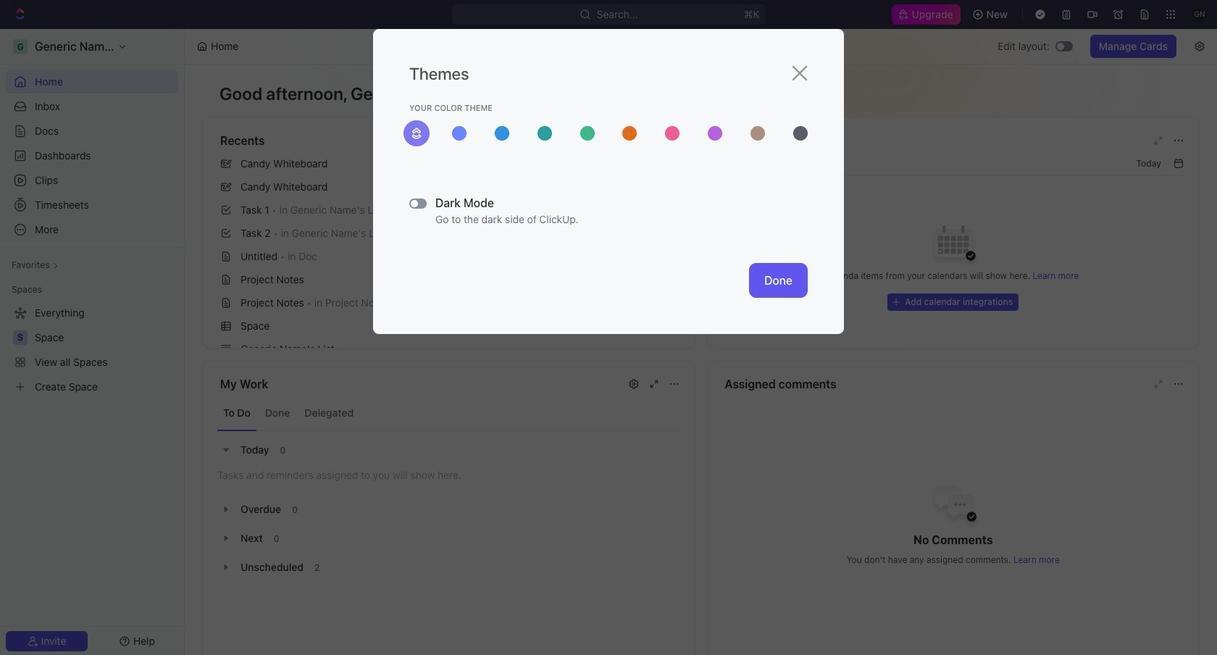 Task type: describe. For each thing, give the bounding box(es) containing it.
sidebar navigation
[[0, 29, 185, 655]]



Task type: vqa. For each thing, say whether or not it's contained in the screenshot.
tab list
yes



Task type: locate. For each thing, give the bounding box(es) containing it.
tab list
[[217, 396, 680, 431]]

dialog
[[373, 29, 844, 334]]

tree
[[6, 301, 178, 399]]

tree inside sidebar navigation
[[6, 301, 178, 399]]



